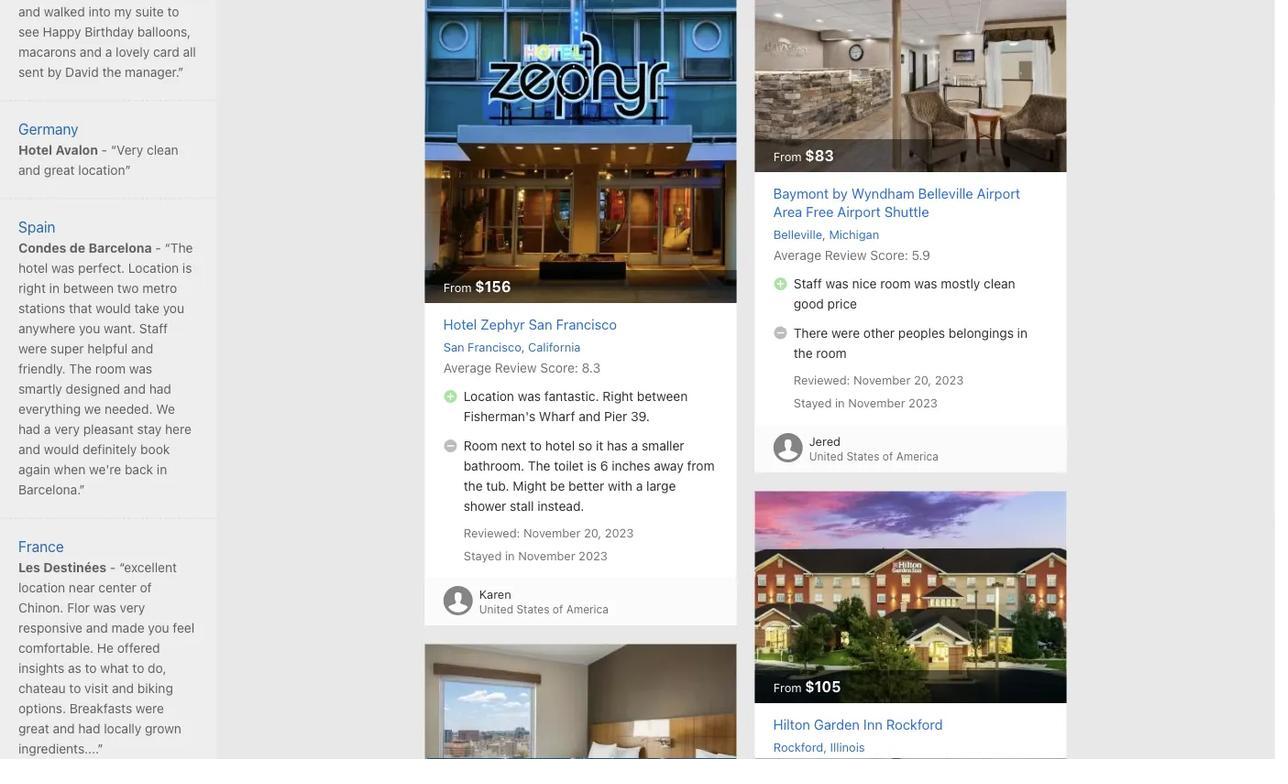 Task type: vqa. For each thing, say whether or not it's contained in the screenshot.
was inside the Location was fantastic.  Right between Fisherman's Wharf and Pier 39.
yes



Task type: describe. For each thing, give the bounding box(es) containing it.
karen
[[479, 588, 511, 601]]

between inside - "the hotel was perfect. location is right in between two metro stations that would take you anywhere you want. staff were super helpful and friendly. the room was smartly designed and had everything we needed. we had a very pleasant stay here and would definitely book again when we're back in barcelona."
[[63, 280, 114, 295]]

peoples
[[898, 326, 945, 341]]

to inside the 'room next to hotel so it has a smaller bathroom.  the toilet is 6 inches away from the tub. might be better with a large shower stall instead.'
[[530, 439, 542, 454]]

2 horizontal spatial had
[[149, 381, 171, 396]]

, inside the hotel zephyr san francisco san francisco , california average review score: 8.3
[[521, 341, 525, 354]]

and down what
[[112, 681, 134, 696]]

, inside baymont by wyndham belleville airport area free airport shuttle belleville , michigan average review score: 5.9
[[822, 228, 826, 241]]

to down as
[[69, 681, 81, 696]]

was inside the - "excellent location near center of chinon. flor was very responsive and made you feel comfortable.   he offered insights as to what to do, chateau to visit and biking options.  breakfasts were great and had locally grown ingredients...."
[[93, 600, 116, 615]]

hilton garden inn rockford rockford , illinois
[[773, 717, 943, 755]]

good
[[794, 296, 824, 311]]

baymont by wyndham belleville airport area free airport shuttle link
[[755, 184, 1067, 221]]

we're
[[89, 462, 121, 477]]

away
[[654, 459, 684, 474]]

0 horizontal spatial would
[[44, 442, 79, 457]]

california
[[528, 341, 581, 354]]

was down 5.9
[[914, 276, 937, 291]]

$156
[[475, 278, 511, 296]]

and up 'ingredients...."'
[[53, 721, 75, 736]]

0 horizontal spatial belleville
[[773, 228, 822, 241]]

in up the karen
[[505, 550, 515, 563]]

right
[[603, 389, 633, 404]]

- for france
[[110, 560, 116, 575]]

comfortable.
[[18, 641, 94, 656]]

united for $156
[[479, 603, 513, 616]]

hotel for zephyr
[[443, 316, 477, 332]]

were inside the - "excellent location near center of chinon. flor was very responsive and made you feel comfortable.   he offered insights as to what to do, chateau to visit and biking options.  breakfasts were great and had locally grown ingredients...."
[[136, 701, 164, 716]]

is inside the 'room next to hotel so it has a smaller bathroom.  the toilet is 6 inches away from the tub. might be better with a large shower stall instead.'
[[587, 459, 597, 474]]

stay
[[137, 421, 162, 437]]

was down de
[[51, 260, 75, 275]]

staff inside - "the hotel was perfect. location is right in between two metro stations that would take you anywhere you want. staff were super helpful and friendly. the room was smartly designed and had everything we needed. we had a very pleasant stay here and would definitely book again when we're back in barcelona."
[[139, 321, 168, 336]]

average inside baymont by wyndham belleville airport area free airport shuttle belleville , michigan average review score: 5.9
[[773, 248, 821, 263]]

nice
[[852, 276, 877, 291]]

november down instead.
[[523, 526, 581, 540]]

the inside there were other peoples belongings in the room
[[794, 346, 813, 361]]

illinois
[[830, 741, 865, 755]]

was inside location was fantastic.  right between fisherman's wharf and pier 39.
[[518, 389, 541, 404]]

as
[[68, 661, 81, 676]]

rockford link
[[773, 741, 823, 755]]

responsive
[[18, 620, 83, 635]]

2 vertical spatial a
[[636, 479, 643, 494]]

hotel inside - "the hotel was perfect. location is right in between two metro stations that would take you anywhere you want. staff were super helpful and friendly. the room was smartly designed and had everything we needed. we had a very pleasant stay here and would definitely book again when we're back in barcelona."
[[18, 260, 48, 275]]

feel
[[173, 620, 194, 635]]

in inside there were other peoples belongings in the room
[[1017, 326, 1028, 341]]

was up price
[[826, 276, 849, 291]]

"very
[[111, 142, 143, 157]]

1 vertical spatial airport
[[837, 203, 881, 219]]

staff was nice room was mostly clean good price
[[794, 276, 1015, 311]]

baymont by wyndham belleville airport area free airport shuttle belleville , michigan average review score: 5.9
[[773, 185, 1020, 263]]

reviewed: november 20, 2023 for $156
[[464, 526, 634, 540]]

les destinées
[[18, 560, 106, 575]]

baymont
[[773, 185, 829, 201]]

might
[[513, 479, 547, 494]]

from $83
[[773, 147, 834, 164]]

very inside the - "excellent location near center of chinon. flor was very responsive and made you feel comfortable.   he offered insights as to what to do, chateau to visit and biking options.  breakfasts were great and had locally grown ingredients...."
[[120, 600, 145, 615]]

two
[[117, 280, 139, 295]]

jered
[[809, 434, 840, 448]]

we
[[84, 401, 101, 416]]

tub.
[[486, 479, 509, 494]]

ingredients...."
[[18, 741, 103, 756]]

flor
[[67, 600, 90, 615]]

that
[[69, 300, 92, 316]]

from $105
[[773, 679, 841, 696]]

stayed for $156
[[464, 550, 502, 563]]

1 vertical spatial you
[[79, 321, 100, 336]]

it
[[596, 439, 603, 454]]

1 vertical spatial rockford
[[773, 741, 823, 755]]

20, for $156
[[584, 526, 601, 540]]

8.3
[[582, 361, 601, 376]]

were inside there were other peoples belongings in the room
[[831, 326, 860, 341]]

price
[[827, 296, 857, 311]]

jered united states of america
[[809, 434, 939, 463]]

so
[[578, 439, 592, 454]]

do,
[[148, 661, 166, 676]]

france
[[18, 538, 64, 556]]

needed.
[[104, 401, 153, 416]]

insights
[[18, 661, 64, 676]]

0 vertical spatial belleville
[[918, 185, 973, 201]]

better
[[568, 479, 604, 494]]

spain link
[[0, 199, 217, 518]]

be
[[550, 479, 565, 494]]

and up he
[[86, 620, 108, 635]]

was up needed.
[[129, 361, 152, 376]]

there
[[794, 326, 828, 341]]

by
[[832, 185, 848, 201]]

stations
[[18, 300, 65, 316]]

what
[[100, 661, 129, 676]]

here
[[165, 421, 191, 437]]

the inside the 'room next to hotel so it has a smaller bathroom.  the toilet is 6 inches away from the tub. might be better with a large shower stall instead.'
[[528, 459, 550, 474]]

average inside the hotel zephyr san francisco san francisco , california average review score: 8.3
[[443, 361, 491, 376]]

inn
[[863, 717, 883, 733]]

reviewed: november 20, 2023 for $83
[[794, 373, 964, 387]]

score: inside the hotel zephyr san francisco san francisco , california average review score: 8.3
[[540, 361, 578, 376]]

garden
[[814, 717, 860, 733]]

super
[[50, 341, 84, 356]]

and inside - "very clean and great location"
[[18, 162, 40, 177]]

area
[[773, 203, 802, 219]]

of inside the - "excellent location near center of chinon. flor was very responsive and made you feel comfortable.   he offered insights as to what to do, chateau to visit and biking options.  breakfasts were great and had locally grown ingredients...."
[[140, 580, 152, 595]]

room
[[464, 439, 498, 454]]

fantastic.
[[544, 389, 599, 404]]

of for $83
[[883, 450, 893, 463]]

the inside the 'room next to hotel so it has a smaller bathroom.  the toilet is 6 inches away from the tub. might be better with a large shower stall instead.'
[[464, 479, 483, 494]]

"excellent
[[119, 560, 177, 575]]

wyndham
[[851, 185, 915, 201]]

room inside - "the hotel was perfect. location is right in between two metro stations that would take you anywhere you want. staff were super helpful and friendly. the room was smartly designed and had everything we needed. we had a very pleasant stay here and would definitely book again when we're back in barcelona."
[[95, 361, 126, 376]]

smaller
[[642, 439, 684, 454]]

san francisco link
[[443, 341, 521, 354]]

in down book
[[157, 462, 167, 477]]

united for $83
[[809, 450, 843, 463]]

reviewed: for $83
[[794, 373, 850, 387]]

6
[[600, 459, 608, 474]]

made
[[112, 620, 144, 635]]

breakfasts
[[70, 701, 132, 716]]

chateau
[[18, 681, 66, 696]]

1 horizontal spatial francisco
[[556, 316, 617, 332]]

spain
[[18, 218, 55, 236]]

and up needed.
[[124, 381, 146, 396]]

germany
[[18, 120, 78, 138]]

$105
[[805, 679, 841, 696]]

5.9
[[912, 248, 930, 263]]

large
[[646, 479, 676, 494]]

grown
[[145, 721, 181, 736]]

0 vertical spatial would
[[96, 300, 131, 316]]

to left do,
[[132, 661, 144, 676]]

free
[[806, 203, 834, 219]]

mostly
[[941, 276, 980, 291]]

fisherman's
[[464, 409, 535, 424]]

hotel for avalon
[[18, 142, 52, 157]]

condes de barcelona
[[18, 240, 152, 255]]

shower
[[464, 499, 506, 514]]

november up karen united states of america
[[518, 550, 575, 563]]

is inside - "the hotel was perfect. location is right in between two metro stations that would take you anywhere you want. staff were super helpful and friendly. the room was smartly designed and had everything we needed. we had a very pleasant stay here and would definitely book again when we're back in barcelona."
[[182, 260, 192, 275]]

of for $156
[[553, 603, 563, 616]]

karen united states of america
[[479, 588, 609, 616]]



Task type: locate. For each thing, give the bounding box(es) containing it.
, down zephyr
[[521, 341, 525, 354]]

1 horizontal spatial were
[[136, 701, 164, 716]]

1 vertical spatial san
[[443, 341, 464, 354]]

1 vertical spatial is
[[587, 459, 597, 474]]

score: down california
[[540, 361, 578, 376]]

belleville up shuttle at right top
[[918, 185, 973, 201]]

0 horizontal spatial score:
[[540, 361, 578, 376]]

0 horizontal spatial the
[[464, 479, 483, 494]]

from inside from $83
[[773, 150, 802, 163]]

- "very clean and great location"
[[18, 142, 178, 177]]

0 vertical spatial between
[[63, 280, 114, 295]]

review inside baymont by wyndham belleville airport area free airport shuttle belleville , michigan average review score: 5.9
[[825, 248, 867, 263]]

- up location"
[[101, 142, 107, 157]]

reviewed: down shower on the left of page
[[464, 526, 520, 540]]

1 vertical spatial the
[[464, 479, 483, 494]]

0 vertical spatial stayed
[[794, 396, 832, 410]]

2 vertical spatial from
[[773, 681, 802, 695]]

1 horizontal spatial reviewed: november 20, 2023
[[794, 373, 964, 387]]

states inside karen united states of america
[[516, 603, 549, 616]]

from left $83 at the right of the page
[[773, 150, 802, 163]]

to
[[530, 439, 542, 454], [85, 661, 97, 676], [132, 661, 144, 676], [69, 681, 81, 696]]

1 horizontal spatial rockford
[[886, 717, 943, 733]]

stayed in november 2023 for $156
[[464, 550, 608, 563]]

you down that
[[79, 321, 100, 336]]

reviewed:
[[794, 373, 850, 387], [464, 526, 520, 540]]

0 horizontal spatial is
[[182, 260, 192, 275]]

1 vertical spatial america
[[566, 603, 609, 616]]

39.
[[631, 409, 650, 424]]

a right with
[[636, 479, 643, 494]]

clean right the mostly
[[984, 276, 1015, 291]]

location was fantastic.  right between fisherman's wharf and pier 39.
[[464, 389, 688, 424]]

a right the has
[[631, 439, 638, 454]]

again
[[18, 462, 50, 477]]

1 horizontal spatial states
[[846, 450, 879, 463]]

reviewed: for $156
[[464, 526, 520, 540]]

destinées
[[43, 560, 106, 575]]

to right as
[[85, 661, 97, 676]]

location up fisherman's
[[464, 389, 514, 404]]

1 vertical spatial a
[[631, 439, 638, 454]]

wharf
[[539, 409, 575, 424]]

0 vertical spatial from
[[773, 150, 802, 163]]

1 horizontal spatial san
[[529, 316, 552, 332]]

clean inside - "very clean and great location"
[[147, 142, 178, 157]]

clean inside staff was nice room was mostly clean good price
[[984, 276, 1015, 291]]

is left "6" in the left bottom of the page
[[587, 459, 597, 474]]

belongings
[[949, 326, 1014, 341]]

0 horizontal spatial san
[[443, 341, 464, 354]]

- up center
[[110, 560, 116, 575]]

1 horizontal spatial stayed in november 2023
[[794, 396, 938, 410]]

united inside 'jered united states of america'
[[809, 450, 843, 463]]

from for $156
[[443, 281, 472, 295]]

francisco up california
[[556, 316, 617, 332]]

0 vertical spatial location
[[128, 260, 179, 275]]

from for $83
[[773, 150, 802, 163]]

the inside - "the hotel was perfect. location is right in between two metro stations that would take you anywhere you want. staff were super helpful and friendly. the room was smartly designed and had everything we needed. we had a very pleasant stay here and would definitely book again when we're back in barcelona."
[[69, 361, 92, 376]]

inches
[[612, 459, 650, 474]]

review down michigan
[[825, 248, 867, 263]]

0 horizontal spatial very
[[54, 421, 80, 437]]

1 vertical spatial united
[[479, 603, 513, 616]]

hotel up toilet
[[545, 439, 575, 454]]

anywhere
[[18, 321, 75, 336]]

from left the $156
[[443, 281, 472, 295]]

- inside - "very clean and great location"
[[101, 142, 107, 157]]

san up california
[[529, 316, 552, 332]]

1 vertical spatial hotel
[[545, 439, 575, 454]]

had inside the - "excellent location near center of chinon. flor was very responsive and made you feel comfortable.   he offered insights as to what to do, chateau to visit and biking options.  breakfasts were great and had locally grown ingredients...."
[[78, 721, 100, 736]]

0 vertical spatial the
[[794, 346, 813, 361]]

score: inside baymont by wyndham belleville airport area free airport shuttle belleville , michigan average review score: 5.9
[[870, 248, 908, 263]]

hotel up right at the top of the page
[[18, 260, 48, 275]]

0 horizontal spatial airport
[[837, 203, 881, 219]]

hilton
[[773, 717, 810, 733]]

metro
[[142, 280, 177, 295]]

2 horizontal spatial of
[[883, 450, 893, 463]]

0 vertical spatial stayed in november 2023
[[794, 396, 938, 410]]

reviewed: november 20, 2023
[[794, 373, 964, 387], [464, 526, 634, 540]]

1 vertical spatial states
[[516, 603, 549, 616]]

0 vertical spatial you
[[163, 300, 184, 316]]

1 vertical spatial reviewed:
[[464, 526, 520, 540]]

1 vertical spatial francisco
[[468, 341, 521, 354]]

1 vertical spatial clean
[[984, 276, 1015, 291]]

stayed in november 2023 up 'jered united states of america'
[[794, 396, 938, 410]]

location
[[18, 580, 65, 595]]

reviewed: november 20, 2023 down other
[[794, 373, 964, 387]]

and down hotel avalon
[[18, 162, 40, 177]]

and up again
[[18, 442, 40, 457]]

0 vertical spatial airport
[[977, 185, 1020, 201]]

0 vertical spatial great
[[44, 162, 75, 177]]

and
[[18, 162, 40, 177], [131, 341, 153, 356], [124, 381, 146, 396], [579, 409, 601, 424], [18, 442, 40, 457], [86, 620, 108, 635], [112, 681, 134, 696], [53, 721, 75, 736]]

germany link
[[0, 101, 217, 198]]

average down san francisco link
[[443, 361, 491, 376]]

with
[[608, 479, 632, 494]]

and down the want.
[[131, 341, 153, 356]]

clean right the "very
[[147, 142, 178, 157]]

great down options.
[[18, 721, 49, 736]]

location
[[128, 260, 179, 275], [464, 389, 514, 404]]

would up when on the left bottom of page
[[44, 442, 79, 457]]

has
[[607, 439, 628, 454]]

from left $105
[[773, 681, 802, 695]]

united inside karen united states of america
[[479, 603, 513, 616]]

location up the metro
[[128, 260, 179, 275]]

0 horizontal spatial stayed
[[464, 550, 502, 563]]

1 horizontal spatial belleville
[[918, 185, 973, 201]]

reviewed: down "there"
[[794, 373, 850, 387]]

0 horizontal spatial between
[[63, 280, 114, 295]]

designed
[[66, 381, 120, 396]]

1 horizontal spatial would
[[96, 300, 131, 316]]

center
[[98, 580, 136, 595]]

staff down take
[[139, 321, 168, 336]]

1 horizontal spatial -
[[110, 560, 116, 575]]

toilet
[[554, 459, 584, 474]]

0 vertical spatial states
[[846, 450, 879, 463]]

0 horizontal spatial hotel
[[18, 260, 48, 275]]

from
[[687, 459, 715, 474]]

condes
[[18, 240, 66, 255]]

hotel
[[18, 260, 48, 275], [545, 439, 575, 454]]

hotel down germany
[[18, 142, 52, 157]]

0 vertical spatial hotel
[[18, 142, 52, 157]]

1 vertical spatial stayed in november 2023
[[464, 550, 608, 563]]

belleville down area
[[773, 228, 822, 241]]

in right right at the top of the page
[[49, 280, 60, 295]]

0 vertical spatial average
[[773, 248, 821, 263]]

was up "wharf"
[[518, 389, 541, 404]]

2 vertical spatial ,
[[823, 741, 827, 755]]

1 vertical spatial 20,
[[584, 526, 601, 540]]

very inside - "the hotel was perfect. location is right in between two metro stations that would take you anywhere you want. staff were super helpful and friendly. the room was smartly designed and had everything we needed. we had a very pleasant stay here and would definitely book again when we're back in barcelona."
[[54, 421, 80, 437]]

between up that
[[63, 280, 114, 295]]

, left illinois
[[823, 741, 827, 755]]

20, down instead.
[[584, 526, 601, 540]]

other
[[863, 326, 895, 341]]

great
[[44, 162, 75, 177], [18, 721, 49, 736]]

between inside location was fantastic.  right between fisherman's wharf and pier 39.
[[637, 389, 688, 404]]

20, for $83
[[914, 373, 931, 387]]

you left "feel"
[[148, 620, 169, 635]]

is down "the
[[182, 260, 192, 275]]

from inside from $156
[[443, 281, 472, 295]]

biking
[[137, 681, 173, 696]]

0 horizontal spatial had
[[18, 421, 40, 437]]

the up shower on the left of page
[[464, 479, 483, 494]]

- left "the
[[155, 240, 161, 255]]

a
[[44, 421, 51, 437], [631, 439, 638, 454], [636, 479, 643, 494]]

were inside - "the hotel was perfect. location is right in between two metro stations that would take you anywhere you want. staff were super helpful and friendly. the room was smartly designed and had everything we needed. we had a very pleasant stay here and would definitely book again when we're back in barcelona."
[[18, 341, 47, 356]]

pleasant
[[83, 421, 134, 437]]

1 vertical spatial -
[[155, 240, 161, 255]]

1 horizontal spatial the
[[528, 459, 550, 474]]

staff up good
[[794, 276, 822, 291]]

of inside karen united states of america
[[553, 603, 563, 616]]

1 vertical spatial reviewed: november 20, 2023
[[464, 526, 634, 540]]

0 horizontal spatial review
[[495, 361, 537, 376]]

definitely
[[83, 442, 137, 457]]

1 vertical spatial would
[[44, 442, 79, 457]]

"the
[[165, 240, 193, 255]]

- "the hotel was perfect. location is right in between two metro stations that would take you anywhere you want. staff were super helpful and friendly. the room was smartly designed and had everything we needed. we had a very pleasant stay here and would definitely book again when we're back in barcelona."
[[18, 240, 193, 497]]

0 vertical spatial score:
[[870, 248, 908, 263]]

hotel inside the hotel zephyr san francisco san francisco , california average review score: 8.3
[[443, 316, 477, 332]]

there were other peoples belongings in the room
[[794, 326, 1028, 361]]

1 horizontal spatial the
[[794, 346, 813, 361]]

room right nice
[[880, 276, 911, 291]]

shuttle
[[884, 203, 929, 219]]

0 horizontal spatial average
[[443, 361, 491, 376]]

in up 'jered'
[[835, 396, 845, 410]]

november down there were other peoples belongings in the room
[[853, 373, 911, 387]]

1 horizontal spatial staff
[[794, 276, 822, 291]]

barcelona
[[88, 240, 152, 255]]

stayed for $83
[[794, 396, 832, 410]]

staff inside staff was nice room was mostly clean good price
[[794, 276, 822, 291]]

very up made at bottom left
[[120, 600, 145, 615]]

hilton garden inn rockford link
[[755, 716, 1067, 734]]

great down hotel avalon
[[44, 162, 75, 177]]

in
[[49, 280, 60, 295], [1017, 326, 1028, 341], [835, 396, 845, 410], [157, 462, 167, 477], [505, 550, 515, 563]]

- for spain
[[155, 240, 161, 255]]

1 vertical spatial location
[[464, 389, 514, 404]]

0 vertical spatial san
[[529, 316, 552, 332]]

the up designed
[[69, 361, 92, 376]]

very down everything
[[54, 421, 80, 437]]

1 horizontal spatial clean
[[984, 276, 1015, 291]]

les
[[18, 560, 40, 575]]

he
[[97, 641, 114, 656]]

of
[[883, 450, 893, 463], [140, 580, 152, 595], [553, 603, 563, 616]]

from for $105
[[773, 681, 802, 695]]

0 vertical spatial staff
[[794, 276, 822, 291]]

0 vertical spatial rockford
[[886, 717, 943, 733]]

back
[[125, 462, 153, 477]]

1 horizontal spatial very
[[120, 600, 145, 615]]

0 horizontal spatial 20,
[[584, 526, 601, 540]]

0 vertical spatial review
[[825, 248, 867, 263]]

had down everything
[[18, 421, 40, 437]]

room inside staff was nice room was mostly clean good price
[[880, 276, 911, 291]]

1 vertical spatial of
[[140, 580, 152, 595]]

had up the we
[[149, 381, 171, 396]]

0 vertical spatial a
[[44, 421, 51, 437]]

1 horizontal spatial stayed
[[794, 396, 832, 410]]

from $156
[[443, 278, 511, 296]]

1 vertical spatial ,
[[521, 341, 525, 354]]

states inside 'jered united states of america'
[[846, 450, 879, 463]]

0 vertical spatial the
[[69, 361, 92, 376]]

stall
[[510, 499, 534, 514]]

, inside hilton garden inn rockford rockford , illinois
[[823, 741, 827, 755]]

0 horizontal spatial clean
[[147, 142, 178, 157]]

pier
[[604, 409, 627, 424]]

location inside - "the hotel was perfect. location is right in between two metro stations that would take you anywhere you want. staff were super helpful and friendly. the room was smartly designed and had everything we needed. we had a very pleasant stay here and would definitely book again when we're back in barcelona."
[[128, 260, 179, 275]]

1 horizontal spatial score:
[[870, 248, 908, 263]]

1 horizontal spatial america
[[896, 450, 939, 463]]

1 vertical spatial average
[[443, 361, 491, 376]]

0 vertical spatial ,
[[822, 228, 826, 241]]

rockford down the hilton
[[773, 741, 823, 755]]

san down from $156
[[443, 341, 464, 354]]

a inside - "the hotel was perfect. location is right in between two metro stations that would take you anywhere you want. staff were super helpful and friendly. the room was smartly designed and had everything we needed. we had a very pleasant stay here and would definitely book again when we're back in barcelona."
[[44, 421, 51, 437]]

1 vertical spatial very
[[120, 600, 145, 615]]

from
[[773, 150, 802, 163], [443, 281, 472, 295], [773, 681, 802, 695]]

0 horizontal spatial stayed in november 2023
[[464, 550, 608, 563]]

options.
[[18, 701, 66, 716]]

you inside the - "excellent location near center of chinon. flor was very responsive and made you feel comfortable.   he offered insights as to what to do, chateau to visit and biking options.  breakfasts were great and had locally grown ingredients...."
[[148, 620, 169, 635]]

was down center
[[93, 600, 116, 615]]

stayed in november 2023 up karen united states of america
[[464, 550, 608, 563]]

america for $156
[[566, 603, 609, 616]]

1 vertical spatial between
[[637, 389, 688, 404]]

0 vertical spatial hotel
[[18, 260, 48, 275]]

was
[[51, 260, 75, 275], [826, 276, 849, 291], [914, 276, 937, 291], [129, 361, 152, 376], [518, 389, 541, 404], [93, 600, 116, 615]]

stayed up the karen
[[464, 550, 502, 563]]

- for germany
[[101, 142, 107, 157]]

2023
[[935, 373, 964, 387], [909, 396, 938, 410], [605, 526, 634, 540], [579, 550, 608, 563]]

review inside the hotel zephyr san francisco san francisco , california average review score: 8.3
[[495, 361, 537, 376]]

20, down there were other peoples belongings in the room
[[914, 373, 931, 387]]

average down belleville link
[[773, 248, 821, 263]]

had down breakfasts
[[78, 721, 100, 736]]

the down "there"
[[794, 346, 813, 361]]

very
[[54, 421, 80, 437], [120, 600, 145, 615]]

room next to hotel so it has a smaller bathroom.  the toilet is 6 inches away from the tub. might be better with a large shower stall instead.
[[464, 439, 715, 514]]

november up 'jered united states of america'
[[848, 396, 905, 410]]

room inside there were other peoples belongings in the room
[[816, 346, 847, 361]]

stayed in november 2023 for $83
[[794, 396, 938, 410]]

1 vertical spatial had
[[18, 421, 40, 437]]

1 vertical spatial great
[[18, 721, 49, 736]]

great inside the - "excellent location near center of chinon. flor was very responsive and made you feel comfortable.   he offered insights as to what to do, chateau to visit and biking options.  breakfasts were great and had locally grown ingredients...."
[[18, 721, 49, 736]]

reviewed: november 20, 2023 down instead.
[[464, 526, 634, 540]]

were down price
[[831, 326, 860, 341]]

helpful
[[87, 341, 128, 356]]

next
[[501, 439, 526, 454]]

0 vertical spatial united
[[809, 450, 843, 463]]

0 vertical spatial reviewed:
[[794, 373, 850, 387]]

1 horizontal spatial hotel
[[443, 316, 477, 332]]

between up 39. on the bottom of the page
[[637, 389, 688, 404]]

america for $83
[[896, 450, 939, 463]]

states for $156
[[516, 603, 549, 616]]

0 vertical spatial america
[[896, 450, 939, 463]]

is
[[182, 260, 192, 275], [587, 459, 597, 474]]

to right next
[[530, 439, 542, 454]]

location"
[[78, 162, 131, 177]]

were down biking
[[136, 701, 164, 716]]

barcelona."
[[18, 482, 85, 497]]

0 horizontal spatial the
[[69, 361, 92, 376]]

, down free
[[822, 228, 826, 241]]

america inside 'jered united states of america'
[[896, 450, 939, 463]]

visit
[[84, 681, 108, 696]]

and inside location was fantastic.  right between fisherman's wharf and pier 39.
[[579, 409, 601, 424]]

rockford right inn on the right of page
[[886, 717, 943, 733]]

a down everything
[[44, 421, 51, 437]]

1 vertical spatial from
[[443, 281, 472, 295]]

1 horizontal spatial is
[[587, 459, 597, 474]]

states for $83
[[846, 450, 879, 463]]

zephyr
[[481, 316, 525, 332]]

- inside - "the hotel was perfect. location is right in between two metro stations that would take you anywhere you want. staff were super helpful and friendly. the room was smartly designed and had everything we needed. we had a very pleasant stay here and would definitely book again when we're back in barcelona."
[[155, 240, 161, 255]]

were up friendly.
[[18, 341, 47, 356]]

great inside - "very clean and great location"
[[44, 162, 75, 177]]

1 horizontal spatial hotel
[[545, 439, 575, 454]]

room
[[880, 276, 911, 291], [816, 346, 847, 361], [95, 361, 126, 376]]

hotel inside the 'room next to hotel so it has a smaller bathroom.  the toilet is 6 inches away from the tub. might be better with a large shower stall instead.'
[[545, 439, 575, 454]]

you down the metro
[[163, 300, 184, 316]]

score: left 5.9
[[870, 248, 908, 263]]

review down san francisco link
[[495, 361, 537, 376]]

0 horizontal spatial francisco
[[468, 341, 521, 354]]

airport
[[977, 185, 1020, 201], [837, 203, 881, 219]]

would up the want.
[[96, 300, 131, 316]]

- inside the - "excellent location near center of chinon. flor was very responsive and made you feel comfortable.   he offered insights as to what to do, chateau to visit and biking options.  breakfasts were great and had locally grown ingredients...."
[[110, 560, 116, 575]]

0 horizontal spatial -
[[101, 142, 107, 157]]

room down helpful
[[95, 361, 126, 376]]

from inside from $105
[[773, 681, 802, 695]]

the up might
[[528, 459, 550, 474]]

location inside location was fantastic.  right between fisherman's wharf and pier 39.
[[464, 389, 514, 404]]

0 horizontal spatial staff
[[139, 321, 168, 336]]

in right belongings
[[1017, 326, 1028, 341]]

united down 'jered'
[[809, 450, 843, 463]]

of inside 'jered united states of america'
[[883, 450, 893, 463]]

and left pier
[[579, 409, 601, 424]]

francisco down zephyr
[[468, 341, 521, 354]]

hotel zephyr san francisco san francisco , california average review score: 8.3
[[443, 316, 617, 376]]

united down the karen
[[479, 603, 513, 616]]

hotel up san francisco link
[[443, 316, 477, 332]]

0 horizontal spatial states
[[516, 603, 549, 616]]

1 vertical spatial score:
[[540, 361, 578, 376]]

stayed up 'jered'
[[794, 396, 832, 410]]

we
[[156, 401, 175, 416]]

0 vertical spatial -
[[101, 142, 107, 157]]

right
[[18, 280, 46, 295]]

avalon
[[56, 142, 98, 157]]

america inside karen united states of america
[[566, 603, 609, 616]]



